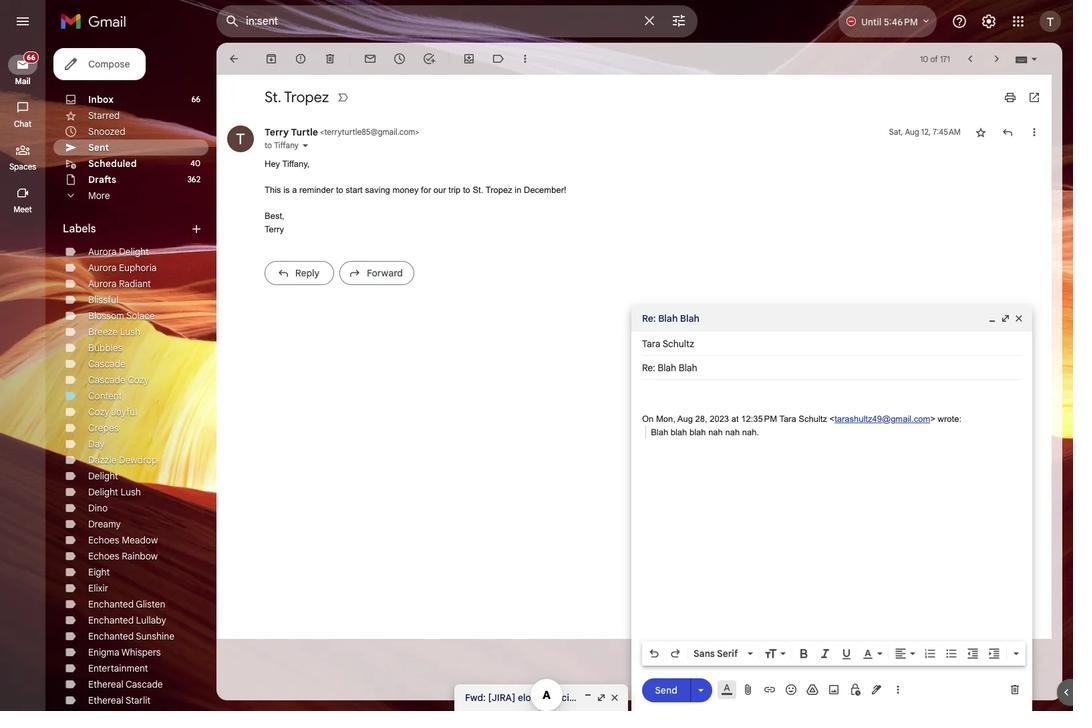 Task type: locate. For each thing, give the bounding box(es) containing it.
insert files using drive image
[[806, 684, 819, 697]]

0 horizontal spatial tara
[[642, 338, 661, 350]]

gmail image
[[60, 8, 133, 35]]

1 vertical spatial enchanted
[[88, 615, 134, 627]]

joyful
[[111, 406, 137, 418]]

1 horizontal spatial >
[[931, 414, 936, 424]]

not starred image
[[974, 126, 988, 139]]

terry turtle < terryturtle85@gmail.com >
[[265, 126, 419, 138]]

ethereal for ethereal cascade
[[88, 679, 123, 691]]

enigma whispers
[[88, 647, 161, 659]]

1 horizontal spatial tropez
[[486, 185, 512, 195]]

to right 16
[[671, 692, 680, 704]]

schultz down re: blah blah
[[663, 338, 694, 350]]

aug inside cell
[[905, 127, 919, 137]]

mail heading
[[0, 76, 45, 87]]

chat heading
[[0, 119, 45, 130]]

12:35 pm
[[741, 414, 777, 424]]

1 vertical spatial echoes
[[88, 551, 119, 563]]

2 aurora from the top
[[88, 262, 117, 274]]

ethereal for ethereal starlit
[[88, 695, 123, 707]]

delight down delight link
[[88, 487, 118, 499]]

st. tropez
[[265, 88, 329, 106]]

navigation
[[0, 43, 47, 712]]

0 vertical spatial terry
[[265, 126, 289, 138]]

blissful link
[[88, 294, 118, 306]]

1 vertical spatial cozy
[[88, 406, 109, 418]]

0 horizontal spatial st.
[[265, 88, 281, 106]]

terry up to tiffany
[[265, 126, 289, 138]]

0 horizontal spatial <
[[320, 127, 324, 137]]

cascade up starlit
[[126, 679, 163, 691]]

2 terry from the top
[[265, 224, 284, 234]]

older image
[[990, 52, 1004, 65]]

> inside on mon, aug 28, 2023 at 12:35 pm tara schultz < tarashultz49@gmail.com > wrote: blah blah blah nah nah nah.
[[931, 414, 936, 424]]

0 vertical spatial <
[[320, 127, 324, 137]]

0 vertical spatial schultz
[[663, 338, 694, 350]]

1 vertical spatial delight
[[88, 470, 118, 483]]

delight for delight link
[[88, 470, 118, 483]]

66 up 40
[[191, 94, 200, 104]]

more options image
[[894, 684, 902, 697]]

0 vertical spatial tara
[[642, 338, 661, 350]]

close image
[[1014, 313, 1025, 324]]

0 vertical spatial delight
[[119, 246, 149, 258]]

cascade down bubbles
[[88, 358, 125, 370]]

minimize image
[[583, 693, 593, 704]]

to left tiffany on the left
[[265, 140, 272, 150]]

1 horizontal spatial nah
[[725, 427, 740, 437]]

best,
[[265, 211, 284, 221]]

snooze image
[[393, 52, 406, 65]]

sans serif option
[[691, 648, 745, 661]]

insert emoji ‪(⌘⇧2)‬ image
[[785, 684, 798, 697]]

reply link
[[265, 261, 334, 285]]

tiffany
[[274, 140, 299, 150]]

clear search image
[[636, 7, 663, 34]]

2 vertical spatial enchanted
[[88, 631, 134, 643]]

1 vertical spatial ethereal
[[88, 695, 123, 707]]

aurora up aurora euphoria
[[88, 246, 117, 258]]

mon,
[[656, 414, 676, 424]]

1 horizontal spatial <
[[830, 414, 835, 424]]

more formatting options image
[[1010, 648, 1023, 661]]

enchanted up enigma at the bottom left
[[88, 631, 134, 643]]

day
[[88, 438, 105, 450]]

1 vertical spatial terry
[[265, 224, 284, 234]]

lullaby
[[136, 615, 166, 627]]

chat
[[14, 119, 31, 129]]

sat,
[[889, 127, 903, 137]]

Not starred checkbox
[[974, 126, 988, 139]]

1 vertical spatial aug
[[677, 414, 693, 424]]

re: blah blah dialog
[[632, 305, 1033, 712]]

1 vertical spatial <
[[830, 414, 835, 424]]

1 vertical spatial aurora
[[88, 262, 117, 274]]

to right trip
[[463, 185, 470, 195]]

> left wrote:
[[931, 414, 936, 424]]

lush
[[120, 326, 140, 338], [121, 487, 141, 499]]

1 horizontal spatial st.
[[473, 185, 483, 195]]

1 vertical spatial st.
[[473, 185, 483, 195]]

day link
[[88, 438, 105, 450]]

aug left 28,
[[677, 414, 693, 424]]

1 horizontal spatial schultz
[[799, 414, 827, 424]]

numbered list ‪(⌘⇧7)‬ image
[[924, 648, 937, 661]]

terry inside best, terry
[[265, 224, 284, 234]]

delight
[[119, 246, 149, 258], [88, 470, 118, 483], [88, 487, 118, 499]]

> up 'this is a reminder to start saving money for our trip to st. tropez in december!'
[[415, 127, 419, 137]]

< down subject field
[[830, 414, 835, 424]]

aug left 12,
[[905, 127, 919, 137]]

0 horizontal spatial cozy
[[88, 406, 109, 418]]

dazzle
[[88, 454, 117, 466]]

ethereal cascade link
[[88, 679, 163, 691]]

lush down blossom solace
[[120, 326, 140, 338]]

2 ethereal from the top
[[88, 695, 123, 707]]

1 vertical spatial lush
[[121, 487, 141, 499]]

st. down archive image
[[265, 88, 281, 106]]

0 horizontal spatial blah
[[671, 427, 687, 437]]

newer image
[[964, 52, 977, 65]]

tiffany,
[[282, 159, 310, 169]]

blah right 're:'
[[658, 313, 678, 325]]

schultz right 12:35 pm
[[799, 414, 827, 424]]

1 ethereal from the top
[[88, 679, 123, 691]]

pop out image right minimize icon
[[1000, 313, 1011, 324]]

echoes up eight link
[[88, 551, 119, 563]]

1 echoes from the top
[[88, 535, 119, 547]]

ethereal
[[88, 679, 123, 691], [88, 695, 123, 707]]

2 blah from the left
[[690, 427, 706, 437]]

breeze lush
[[88, 326, 140, 338]]

terry turtle cell
[[265, 126, 419, 138]]

66
[[27, 53, 35, 62], [191, 94, 200, 104]]

1 enchanted from the top
[[88, 599, 134, 611]]

toggle confidential mode image
[[849, 684, 862, 697]]

tara down 're:'
[[642, 338, 661, 350]]

st.
[[265, 88, 281, 106], [473, 185, 483, 195]]

aurora euphoria
[[88, 262, 157, 274]]

1 horizontal spatial pop out image
[[1000, 313, 1011, 324]]

ethereal down entertainment link
[[88, 679, 123, 691]]

2 vertical spatial aurora
[[88, 278, 117, 290]]

1 horizontal spatial tara
[[779, 414, 796, 424]]

at
[[732, 414, 739, 424]]

0 vertical spatial enchanted
[[88, 599, 134, 611]]

enchanted for enchanted glisten
[[88, 599, 134, 611]]

1 aurora from the top
[[88, 246, 117, 258]]

0 vertical spatial >
[[415, 127, 419, 137]]

our
[[434, 185, 446, 195]]

ethereal down ethereal cascade
[[88, 695, 123, 707]]

blah down mon,
[[671, 427, 687, 437]]

tarashultz49@gmail.com link
[[835, 414, 931, 424]]

0 vertical spatial aurora
[[88, 246, 117, 258]]

1 vertical spatial schultz
[[799, 414, 827, 424]]

scheduled
[[88, 158, 137, 170]]

0 vertical spatial st.
[[265, 88, 281, 106]]

echoes for echoes rainbow
[[88, 551, 119, 563]]

0 horizontal spatial >
[[415, 127, 419, 137]]

0 horizontal spatial tropez
[[284, 88, 329, 106]]

hey
[[265, 159, 280, 169]]

1 vertical spatial cascade
[[88, 374, 125, 386]]

aurora down aurora delight link
[[88, 262, 117, 274]]

labels image
[[492, 52, 505, 65]]

delight lush link
[[88, 487, 141, 499]]

cascade down cascade link
[[88, 374, 125, 386]]

cozy up crepes
[[88, 406, 109, 418]]

0 vertical spatial lush
[[120, 326, 140, 338]]

cascade for cascade link
[[88, 358, 125, 370]]

bubbles
[[88, 342, 123, 354]]

2 vertical spatial delight
[[88, 487, 118, 499]]

tara inside on mon, aug 28, 2023 at 12:35 pm tara schultz < tarashultz49@gmail.com > wrote: blah blah blah nah nah nah.
[[779, 414, 796, 424]]

1 vertical spatial tropez
[[486, 185, 512, 195]]

aurora for aurora delight
[[88, 246, 117, 258]]

sat, aug 12, 7:45 am
[[889, 127, 961, 137]]

tara right 12:35 pm
[[779, 414, 796, 424]]

archive image
[[265, 52, 278, 65]]

1 vertical spatial pop out image
[[596, 693, 607, 704]]

echoes rainbow link
[[88, 551, 158, 563]]

1 horizontal spatial aug
[[905, 127, 919, 137]]

wrote:
[[938, 414, 962, 424]]

navigation containing mail
[[0, 43, 47, 712]]

more button
[[53, 188, 209, 204]]

0 vertical spatial aug
[[905, 127, 919, 137]]

12,
[[921, 127, 931, 137]]

enchanted down enchanted glisten link at the bottom of page
[[88, 615, 134, 627]]

support image
[[952, 13, 968, 29]]

add to tasks image
[[422, 52, 436, 65]]

serif
[[717, 648, 738, 660]]

redo ‪(⌘y)‬ image
[[669, 648, 682, 661]]

insert link ‪(⌘k)‬ image
[[763, 684, 777, 697]]

echoes down the dreamy
[[88, 535, 119, 547]]

tara
[[642, 338, 661, 350], [779, 414, 796, 424]]

0 horizontal spatial 66
[[27, 53, 35, 62]]

elixir
[[88, 583, 108, 595]]

cozy up 'joyful'
[[128, 374, 149, 386]]

move to inbox image
[[462, 52, 476, 65]]

cascade
[[88, 358, 125, 370], [88, 374, 125, 386], [126, 679, 163, 691]]

0 horizontal spatial schultz
[[663, 338, 694, 350]]

bulleted list ‪(⌘⇧8)‬ image
[[945, 648, 958, 661]]

aurora
[[88, 246, 117, 258], [88, 262, 117, 274], [88, 278, 117, 290]]

10
[[920, 54, 929, 64]]

1 horizontal spatial blah
[[690, 427, 706, 437]]

7:45 am
[[933, 127, 961, 137]]

this is a reminder to start saving money for our trip to st. tropez in december!
[[265, 185, 566, 195]]

aurora up "blissful" link
[[88, 278, 117, 290]]

tropez
[[284, 88, 329, 106], [486, 185, 512, 195]]

blossom solace link
[[88, 310, 155, 322]]

you
[[682, 692, 698, 704]]

discard draft ‪(⌘⇧d)‬ image
[[1008, 684, 1022, 697]]

turtle
[[291, 126, 318, 138]]

st. right trip
[[473, 185, 483, 195]]

171
[[940, 54, 950, 64]]

1 vertical spatial 66
[[191, 94, 200, 104]]

0 vertical spatial cascade
[[88, 358, 125, 370]]

to tiffany
[[265, 140, 299, 150]]

1 horizontal spatial cozy
[[128, 374, 149, 386]]

nah
[[708, 427, 723, 437], [725, 427, 740, 437]]

tropez up the turtle
[[284, 88, 329, 106]]

tropez left in
[[486, 185, 512, 195]]

to left start
[[336, 185, 343, 195]]

3 enchanted from the top
[[88, 631, 134, 643]]

0 horizontal spatial pop out image
[[596, 693, 607, 704]]

2 nah from the left
[[725, 427, 740, 437]]

lush down dewdrop
[[121, 487, 141, 499]]

< inside on mon, aug 28, 2023 at 12:35 pm tara schultz < tarashultz49@gmail.com > wrote: blah blah blah nah nah nah.
[[830, 414, 835, 424]]

reply
[[295, 267, 320, 279]]

0 horizontal spatial aug
[[677, 414, 693, 424]]

schultz
[[663, 338, 694, 350], [799, 414, 827, 424]]

bubbles link
[[88, 342, 123, 354]]

< right the turtle
[[320, 127, 324, 137]]

cozy
[[128, 374, 149, 386], [88, 406, 109, 418]]

0 vertical spatial 66
[[27, 53, 35, 62]]

enchanted glisten
[[88, 599, 165, 611]]

italic ‪(⌘i)‬ image
[[819, 648, 832, 661]]

labels
[[63, 223, 96, 236]]

0 vertical spatial pop out image
[[1000, 313, 1011, 324]]

more
[[88, 190, 110, 202]]

sans serif
[[694, 648, 738, 660]]

2 enchanted from the top
[[88, 615, 134, 627]]

attach files image
[[742, 684, 755, 697]]

0 horizontal spatial nah
[[708, 427, 723, 437]]

tara schultz
[[642, 338, 694, 350]]

blah down 28,
[[690, 427, 706, 437]]

0 vertical spatial ethereal
[[88, 679, 123, 691]]

66 up mail
[[27, 53, 35, 62]]

2 echoes from the top
[[88, 551, 119, 563]]

crepes link
[[88, 422, 119, 434]]

delight up euphoria
[[119, 246, 149, 258]]

1 vertical spatial tara
[[779, 414, 796, 424]]

0 vertical spatial echoes
[[88, 535, 119, 547]]

enchanted sunshine
[[88, 631, 174, 643]]

1 blah from the left
[[671, 427, 687, 437]]

aurora delight link
[[88, 246, 149, 258]]

3 aurora from the top
[[88, 278, 117, 290]]

tarashultz49@gmail.com
[[835, 414, 931, 424]]

1 vertical spatial >
[[931, 414, 936, 424]]

nah down 2023
[[708, 427, 723, 437]]

enchanted down elixir "link"
[[88, 599, 134, 611]]

delight down dazzle at the bottom left of page
[[88, 470, 118, 483]]

terry down best,
[[265, 224, 284, 234]]

show details image
[[301, 142, 309, 150]]

1 horizontal spatial 66
[[191, 94, 200, 104]]

echoes meadow
[[88, 535, 158, 547]]

pop out image
[[1000, 313, 1011, 324], [596, 693, 607, 704]]

dazzle dewdrop link
[[88, 454, 157, 466]]

blah down mon,
[[651, 427, 668, 437]]

nah down at
[[725, 427, 740, 437]]

pop out image right minimize image
[[596, 693, 607, 704]]

is
[[283, 185, 290, 195]]

snoozed
[[88, 126, 125, 138]]



Task type: describe. For each thing, give the bounding box(es) containing it.
0 vertical spatial tropez
[[284, 88, 329, 106]]

Search in mail search field
[[217, 5, 698, 37]]

re: blah blah
[[642, 313, 700, 325]]

spaces heading
[[0, 162, 45, 172]]

delight lush
[[88, 487, 141, 499]]

bold ‪(⌘b)‬ image
[[797, 648, 811, 661]]

cascade link
[[88, 358, 125, 370]]

ethereal cascade
[[88, 679, 163, 691]]

radiant
[[119, 278, 151, 290]]

blah inside on mon, aug 28, 2023 at 12:35 pm tara schultz < tarashultz49@gmail.com > wrote: blah blah blah nah nah nah.
[[651, 427, 668, 437]]

crepes
[[88, 422, 119, 434]]

meet
[[13, 205, 32, 215]]

Message Body text field
[[642, 387, 1022, 638]]

undo ‪(⌘z)‬ image
[[648, 648, 661, 661]]

a
[[292, 185, 297, 195]]

aug inside on mon, aug 28, 2023 at 12:35 pm tara schultz < tarashultz49@gmail.com > wrote: blah blah blah nah nah nah.
[[677, 414, 693, 424]]

mark as unread image
[[364, 52, 377, 65]]

mail
[[15, 76, 30, 86]]

select input tool image
[[1031, 54, 1039, 64]]

enchanted sunshine link
[[88, 631, 174, 643]]

< inside the terry turtle < terryturtle85@gmail.com >
[[320, 127, 324, 137]]

2023
[[710, 414, 729, 424]]

scheduled link
[[88, 158, 137, 170]]

meet heading
[[0, 205, 45, 215]]

reminder
[[299, 185, 334, 195]]

delight for delight lush
[[88, 487, 118, 499]]

december!
[[524, 185, 566, 195]]

formatting options toolbar
[[642, 642, 1026, 666]]

aurora for aurora euphoria
[[88, 262, 117, 274]]

this
[[265, 185, 281, 195]]

eloisefrancis23
[[518, 692, 584, 704]]

aurora radiant
[[88, 278, 151, 290]]

nah.
[[742, 427, 759, 437]]

entertainment
[[88, 663, 148, 675]]

trip
[[449, 185, 461, 195]]

indent more ‪(⌘])‬ image
[[988, 648, 1001, 661]]

66 inside "navigation"
[[27, 53, 35, 62]]

aurora radiant link
[[88, 278, 151, 290]]

echoes rainbow
[[88, 551, 158, 563]]

sat, aug 12, 7:45 am cell
[[889, 126, 961, 139]]

more send options image
[[694, 684, 708, 697]]

hey tiffany,
[[265, 159, 310, 169]]

terryturtle85@gmail.com
[[324, 127, 415, 137]]

compose
[[88, 58, 130, 70]]

advanced search options image
[[666, 7, 692, 34]]

send button
[[642, 679, 690, 703]]

> inside the terry turtle < terryturtle85@gmail.com >
[[415, 127, 419, 137]]

66 link
[[8, 51, 39, 75]]

enchanted for enchanted lullaby
[[88, 615, 134, 627]]

enigma whispers link
[[88, 647, 161, 659]]

minimize image
[[987, 313, 998, 324]]

28,
[[695, 414, 707, 424]]

gtms-
[[628, 692, 659, 704]]

starlit
[[126, 695, 151, 707]]

breeze
[[88, 326, 118, 338]]

aurora delight
[[88, 246, 149, 258]]

eight link
[[88, 567, 110, 579]]

starred
[[88, 110, 120, 122]]

start
[[346, 185, 363, 195]]

labels heading
[[63, 223, 190, 236]]

starred link
[[88, 110, 120, 122]]

1 terry from the top
[[265, 126, 289, 138]]

underline ‪(⌘u)‬ image
[[840, 648, 853, 662]]

cascade cozy
[[88, 374, 149, 386]]

insert photo image
[[827, 684, 841, 697]]

dazzle dewdrop
[[88, 454, 157, 466]]

enchanted lullaby link
[[88, 615, 166, 627]]

insert signature image
[[870, 684, 883, 697]]

elixir link
[[88, 583, 108, 595]]

dreamy
[[88, 519, 121, 531]]

saving
[[365, 185, 390, 195]]

aurora euphoria link
[[88, 262, 157, 274]]

dino
[[88, 503, 108, 515]]

dewdrop
[[119, 454, 157, 466]]

pop out image for blah
[[1000, 313, 1011, 324]]

blossom
[[88, 310, 124, 322]]

breeze lush link
[[88, 326, 140, 338]]

sunshine
[[136, 631, 174, 643]]

fwd: [jira] eloisefrancis23 assigned gtms-16 to you
[[465, 692, 698, 704]]

sent link
[[88, 142, 109, 154]]

money
[[393, 185, 419, 195]]

on
[[642, 414, 654, 424]]

close image
[[609, 693, 620, 704]]

more image
[[519, 52, 532, 65]]

back to sent mail image
[[227, 52, 241, 65]]

blah up tara schultz
[[680, 313, 700, 325]]

solace
[[126, 310, 155, 322]]

Subject field
[[642, 362, 1022, 375]]

schultz inside on mon, aug 28, 2023 at 12:35 pm tara schultz < tarashultz49@gmail.com > wrote: blah blah blah nah nah nah.
[[799, 414, 827, 424]]

delete image
[[323, 52, 337, 65]]

indent less ‪(⌘[)‬ image
[[966, 648, 980, 661]]

best, terry
[[265, 211, 284, 234]]

pop out image for eloisefrancis23
[[596, 693, 607, 704]]

1 nah from the left
[[708, 427, 723, 437]]

meadow
[[122, 535, 158, 547]]

in
[[515, 185, 522, 195]]

dreamy link
[[88, 519, 121, 531]]

Search in mail text field
[[246, 15, 634, 28]]

echoes for echoes meadow
[[88, 535, 119, 547]]

16
[[659, 692, 668, 704]]

eight
[[88, 567, 110, 579]]

aurora for aurora radiant
[[88, 278, 117, 290]]

report spam image
[[294, 52, 307, 65]]

2 vertical spatial cascade
[[126, 679, 163, 691]]

362
[[187, 174, 200, 184]]

lush for delight lush
[[121, 487, 141, 499]]

euphoria
[[119, 262, 157, 274]]

cascade for cascade cozy
[[88, 374, 125, 386]]

sent
[[88, 142, 109, 154]]

0 vertical spatial cozy
[[128, 374, 149, 386]]

content
[[88, 390, 122, 402]]

search in mail image
[[221, 9, 245, 33]]

[jira]
[[488, 692, 516, 704]]

spaces
[[9, 162, 36, 172]]

on mon, aug 28, 2023 at 12:35 pm tara schultz < tarashultz49@gmail.com > wrote: blah blah blah nah nah nah.
[[642, 414, 962, 437]]

settings image
[[981, 13, 997, 29]]

enchanted for enchanted sunshine
[[88, 631, 134, 643]]

inbox link
[[88, 94, 114, 106]]

lush for breeze lush
[[120, 326, 140, 338]]

main menu image
[[15, 13, 31, 29]]

blissful
[[88, 294, 118, 306]]



Task type: vqa. For each thing, say whether or not it's contained in the screenshot.


